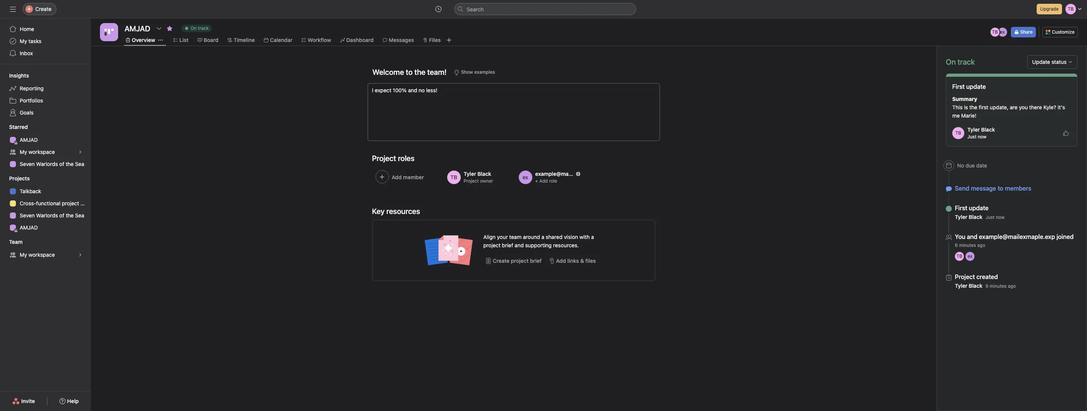 Task type: describe. For each thing, give the bounding box(es) containing it.
+ add role
[[535, 178, 557, 184]]

9
[[985, 284, 988, 289]]

2 amjad link from the top
[[5, 222, 86, 234]]

your
[[497, 234, 508, 240]]

me
[[952, 112, 960, 119]]

reporting link
[[5, 83, 86, 95]]

the inside summary this is the first update, are you there kyle? it's me marie!
[[969, 104, 977, 111]]

show examples
[[461, 69, 495, 75]]

it's
[[1058, 104, 1065, 111]]

+
[[535, 178, 538, 184]]

first update
[[952, 83, 986, 90]]

&
[[580, 258, 584, 264]]

calendar
[[270, 37, 292, 43]]

projects element
[[0, 172, 91, 236]]

on
[[190, 25, 197, 31]]

100%
[[393, 87, 407, 94]]

minutes inside you and example@mailexmaple.exp joined 6 minutes ago
[[959, 243, 976, 248]]

files link
[[423, 36, 441, 44]]

0 vertical spatial example@mailexmaple.exp
[[535, 171, 603, 177]]

tyler black just now
[[967, 126, 995, 140]]

6
[[955, 243, 958, 248]]

tyler inside first update tyler black just now
[[955, 214, 967, 220]]

tyler black
[[464, 171, 491, 177]]

my workspace inside teams element
[[20, 252, 55, 258]]

Search tasks, projects, and more text field
[[454, 3, 636, 15]]

0 horizontal spatial ex
[[968, 254, 972, 259]]

just inside first update tyler black just now
[[985, 215, 995, 220]]

team
[[509, 234, 521, 240]]

home
[[20, 26, 34, 32]]

i expect 100% and no less!
[[372, 87, 437, 94]]

black inside first update tyler black just now
[[969, 214, 982, 220]]

portfolios link
[[5, 95, 86, 107]]

sea for amjad
[[75, 161, 84, 167]]

status
[[1052, 59, 1067, 65]]

show
[[461, 69, 473, 75]]

upgrade
[[1040, 6, 1059, 12]]

2 a from the left
[[591, 234, 594, 240]]

team button
[[0, 239, 23, 246]]

reporting
[[20, 85, 44, 92]]

just inside tyler black just now
[[967, 134, 976, 140]]

of for talkback
[[59, 212, 64, 219]]

2 vertical spatial tb
[[957, 254, 962, 259]]

due
[[966, 162, 975, 169]]

and inside you and example@mailexmaple.exp joined 6 minutes ago
[[967, 234, 977, 240]]

list
[[179, 37, 188, 43]]

plan
[[80, 200, 91, 207]]

project
[[464, 178, 479, 184]]

around
[[523, 234, 540, 240]]

hide sidebar image
[[10, 6, 16, 12]]

share
[[1020, 29, 1033, 35]]

are
[[1010, 104, 1018, 111]]

1 my workspace link from the top
[[5, 146, 86, 158]]

projects
[[9, 175, 30, 182]]

you
[[1019, 104, 1028, 111]]

team
[[9, 239, 23, 245]]

links
[[567, 258, 579, 264]]

1 a from the left
[[541, 234, 544, 240]]

on track button
[[178, 23, 215, 34]]

workflow link
[[302, 36, 331, 44]]

show options image
[[156, 25, 162, 31]]

add member button
[[372, 167, 441, 188]]

summary
[[952, 96, 977, 102]]

0 vertical spatial ex
[[1000, 29, 1005, 35]]

no
[[957, 162, 964, 169]]

you
[[955, 234, 965, 240]]

talkback
[[20, 188, 41, 195]]

amjad inside starred element
[[20, 137, 38, 143]]

update,
[[990, 104, 1008, 111]]

insights element
[[0, 69, 91, 120]]

create for create
[[35, 6, 51, 12]]

my workspace inside starred element
[[20, 149, 55, 155]]

seven warlords of the sea link for talkback
[[5, 210, 86, 222]]

add inside dropdown button
[[556, 258, 566, 264]]

tab actions image
[[158, 38, 163, 42]]

timeline link
[[228, 36, 255, 44]]

workflow
[[308, 37, 331, 43]]

no due date button
[[940, 159, 990, 173]]

members
[[1005, 185, 1031, 192]]

show examples button
[[450, 67, 498, 78]]

tyler black link for first
[[955, 214, 982, 220]]

Project description title text field
[[367, 64, 449, 80]]

remove from starred image
[[167, 25, 173, 31]]

role
[[549, 178, 557, 184]]

tyler black link inside "latest status update" element
[[967, 126, 995, 133]]

latest status update element
[[946, 73, 1078, 147]]

dashboard link
[[340, 36, 374, 44]]

0 likes. click to like this task image
[[1063, 130, 1069, 136]]

the for talkback
[[66, 212, 74, 219]]

warlords for amjad
[[36, 161, 58, 167]]

tyler black link for project created
[[955, 283, 982, 289]]

i
[[372, 87, 373, 94]]

send message to members
[[955, 185, 1031, 192]]

0 horizontal spatial and
[[408, 87, 417, 94]]

list link
[[173, 36, 188, 44]]

brief inside button
[[530, 258, 542, 264]]

invite
[[21, 398, 35, 405]]

files
[[429, 37, 441, 43]]

with
[[579, 234, 590, 240]]

projects button
[[0, 175, 30, 182]]

insights button
[[0, 72, 29, 80]]

create for create project brief
[[493, 258, 509, 264]]

vision
[[564, 234, 578, 240]]

starred button
[[0, 123, 28, 131]]

seven for talkback
[[20, 212, 35, 219]]

tasks
[[29, 38, 41, 44]]

warlords for talkback
[[36, 212, 58, 219]]

my inside starred element
[[20, 149, 27, 155]]

first
[[979, 104, 988, 111]]

ago inside project created tyler black 9 minutes ago
[[1008, 284, 1016, 289]]

align
[[483, 234, 496, 240]]

tb inside "latest status update" element
[[955, 130, 961, 136]]

create project brief button
[[483, 254, 544, 268]]

invite button
[[7, 395, 40, 409]]



Task type: locate. For each thing, give the bounding box(es) containing it.
black down update
[[969, 214, 982, 220]]

2 horizontal spatial and
[[967, 234, 977, 240]]

goals
[[20, 109, 34, 116]]

my inside global element
[[20, 38, 27, 44]]

my workspace link down starred
[[5, 146, 86, 158]]

dashboard
[[346, 37, 374, 43]]

shared
[[546, 234, 562, 240]]

amjad up team
[[20, 225, 38, 231]]

you and example@mailexmaple.exp joined 6 minutes ago
[[955, 234, 1074, 248]]

0 vertical spatial of
[[59, 161, 64, 167]]

timeline
[[234, 37, 255, 43]]

create inside popup button
[[35, 6, 51, 12]]

1 vertical spatial tb
[[955, 130, 961, 136]]

project created tyler black 9 minutes ago
[[955, 274, 1016, 289]]

1 horizontal spatial just
[[985, 215, 995, 220]]

amjad link down goals link
[[5, 134, 86, 146]]

insights
[[9, 72, 29, 79]]

2 my workspace from the top
[[20, 252, 55, 258]]

2 sea from the top
[[75, 212, 84, 219]]

1 vertical spatial example@mailexmaple.exp
[[979, 234, 1055, 240]]

1 horizontal spatial example@mailexmaple.exp
[[979, 234, 1055, 240]]

1 vertical spatial now
[[996, 215, 1005, 220]]

0 horizontal spatial add
[[539, 178, 548, 184]]

just down marie!
[[967, 134, 976, 140]]

1 horizontal spatial and
[[515, 242, 524, 249]]

tb left share button
[[992, 29, 998, 35]]

tb down me
[[955, 130, 961, 136]]

0 horizontal spatial a
[[541, 234, 544, 240]]

first update button
[[955, 204, 1005, 212]]

history image
[[435, 6, 441, 12]]

create
[[35, 6, 51, 12], [493, 258, 509, 264]]

board image
[[105, 28, 114, 37]]

now inside first update tyler black just now
[[996, 215, 1005, 220]]

and left no at top left
[[408, 87, 417, 94]]

2 warlords from the top
[[36, 212, 58, 219]]

and
[[408, 87, 417, 94], [967, 234, 977, 240], [515, 242, 524, 249]]

1 horizontal spatial create
[[493, 258, 509, 264]]

0 vertical spatial workspace
[[29, 149, 55, 155]]

customize button
[[1042, 27, 1078, 37]]

teams element
[[0, 236, 91, 263]]

1 horizontal spatial brief
[[530, 258, 542, 264]]

project inside button
[[511, 258, 529, 264]]

0 horizontal spatial minutes
[[959, 243, 976, 248]]

create project brief
[[493, 258, 542, 264]]

starred element
[[0, 120, 91, 172]]

1 vertical spatial warlords
[[36, 212, 58, 219]]

the
[[969, 104, 977, 111], [66, 161, 74, 167], [66, 212, 74, 219]]

tyler black link down project created
[[955, 283, 982, 289]]

0 vertical spatial the
[[969, 104, 977, 111]]

0 vertical spatial black
[[981, 126, 995, 133]]

project roles
[[372, 154, 415, 163]]

1 my workspace from the top
[[20, 149, 55, 155]]

1 sea from the top
[[75, 161, 84, 167]]

track
[[198, 25, 209, 31]]

project created
[[955, 274, 998, 281]]

tyler inside tyler black just now
[[967, 126, 980, 133]]

upgrade button
[[1037, 4, 1062, 14]]

my tasks link
[[5, 35, 86, 47]]

1 see details, my workspace image from the top
[[78, 150, 83, 154]]

tb
[[992, 29, 998, 35], [955, 130, 961, 136], [957, 254, 962, 259]]

see details, my workspace image for first my workspace link from the top of the page
[[78, 150, 83, 154]]

minutes inside project created tyler black 9 minutes ago
[[990, 284, 1007, 289]]

2 vertical spatial project
[[511, 258, 529, 264]]

2 vertical spatial the
[[66, 212, 74, 219]]

seven warlords of the sea up talkback link
[[20, 161, 84, 167]]

0 horizontal spatial ago
[[977, 243, 985, 248]]

1 vertical spatial amjad
[[20, 225, 38, 231]]

see details, my workspace image inside teams element
[[78, 253, 83, 257]]

my down starred
[[20, 149, 27, 155]]

0 vertical spatial now
[[978, 134, 987, 140]]

0 horizontal spatial brief
[[502, 242, 513, 249]]

tyler inside project created tyler black 9 minutes ago
[[955, 283, 967, 289]]

1 vertical spatial sea
[[75, 212, 84, 219]]

project down team at the bottom left of page
[[511, 258, 529, 264]]

1 vertical spatial amjad link
[[5, 222, 86, 234]]

2 vertical spatial my
[[20, 252, 27, 258]]

you and example@mailexmaple.exp joined button
[[955, 233, 1074, 241]]

my inside teams element
[[20, 252, 27, 258]]

inbox link
[[5, 47, 86, 59]]

1 vertical spatial black
[[969, 214, 982, 220]]

1 horizontal spatial ago
[[1008, 284, 1016, 289]]

customize
[[1052, 29, 1075, 35]]

my workspace down team
[[20, 252, 55, 258]]

my workspace link inside teams element
[[5, 249, 86, 261]]

calendar link
[[264, 36, 292, 44]]

my workspace down starred
[[20, 149, 55, 155]]

warlords down cross-functional project plan link
[[36, 212, 58, 219]]

goals link
[[5, 107, 86, 119]]

the inside starred element
[[66, 161, 74, 167]]

0 vertical spatial amjad link
[[5, 134, 86, 146]]

workspace for see details, my workspace icon within teams element
[[29, 252, 55, 258]]

1 seven warlords of the sea from the top
[[20, 161, 84, 167]]

black inside tyler black just now
[[981, 126, 995, 133]]

to
[[998, 185, 1003, 192]]

0 horizontal spatial now
[[978, 134, 987, 140]]

just down first update button
[[985, 215, 995, 220]]

and right you
[[967, 234, 977, 240]]

1 vertical spatial see details, my workspace image
[[78, 253, 83, 257]]

1 my from the top
[[20, 38, 27, 44]]

1 vertical spatial just
[[985, 215, 995, 220]]

the right is
[[969, 104, 977, 111]]

my
[[20, 38, 27, 44], [20, 149, 27, 155], [20, 252, 27, 258]]

just
[[967, 134, 976, 140], [985, 215, 995, 220]]

of inside starred element
[[59, 161, 64, 167]]

ex left share button
[[1000, 29, 1005, 35]]

2 of from the top
[[59, 212, 64, 219]]

ago right 9
[[1008, 284, 1016, 289]]

seven up projects
[[20, 161, 35, 167]]

black down project created
[[969, 283, 982, 289]]

1 horizontal spatial a
[[591, 234, 594, 240]]

2 seven warlords of the sea link from the top
[[5, 210, 86, 222]]

see details, my workspace image
[[78, 150, 83, 154], [78, 253, 83, 257]]

1 vertical spatial project
[[483, 242, 501, 249]]

portfolios
[[20, 97, 43, 104]]

message
[[971, 185, 996, 192]]

0 vertical spatial just
[[967, 134, 976, 140]]

now inside tyler black just now
[[978, 134, 987, 140]]

minutes
[[959, 243, 976, 248], [990, 284, 1007, 289]]

1 horizontal spatial ex
[[1000, 29, 1005, 35]]

see details, my workspace image inside starred element
[[78, 150, 83, 154]]

2 seven from the top
[[20, 212, 35, 219]]

ex up project created
[[968, 254, 972, 259]]

workspace inside starred element
[[29, 149, 55, 155]]

0 vertical spatial tyler black link
[[967, 126, 995, 133]]

expect
[[375, 87, 391, 94]]

0 vertical spatial create
[[35, 6, 51, 12]]

amjad link inside starred element
[[5, 134, 86, 146]]

the for amjad
[[66, 161, 74, 167]]

seven warlords of the sea for talkback
[[20, 212, 84, 219]]

seven warlords of the sea link for amjad
[[5, 158, 86, 170]]

0 vertical spatial tyler
[[967, 126, 980, 133]]

warlords inside projects element
[[36, 212, 58, 219]]

2 workspace from the top
[[29, 252, 55, 258]]

0 vertical spatial warlords
[[36, 161, 58, 167]]

0 vertical spatial seven warlords of the sea
[[20, 161, 84, 167]]

create inside button
[[493, 258, 509, 264]]

add tab image
[[446, 37, 452, 43]]

0 vertical spatial minutes
[[959, 243, 976, 248]]

sea inside starred element
[[75, 161, 84, 167]]

project down align
[[483, 242, 501, 249]]

0 horizontal spatial create
[[35, 6, 51, 12]]

ago right 6
[[977, 243, 985, 248]]

0 vertical spatial sea
[[75, 161, 84, 167]]

1 vertical spatial of
[[59, 212, 64, 219]]

files
[[585, 258, 596, 264]]

1 vertical spatial seven
[[20, 212, 35, 219]]

a up supporting in the bottom of the page
[[541, 234, 544, 240]]

tb down 6
[[957, 254, 962, 259]]

0 vertical spatial add
[[539, 178, 548, 184]]

2 my from the top
[[20, 149, 27, 155]]

my workspace link down team
[[5, 249, 86, 261]]

1 vertical spatial brief
[[530, 258, 542, 264]]

resources.
[[553, 242, 579, 249]]

now down first update button
[[996, 215, 1005, 220]]

0 vertical spatial seven
[[20, 161, 35, 167]]

2 vertical spatial and
[[515, 242, 524, 249]]

tyler down marie!
[[967, 126, 980, 133]]

tyler black link
[[967, 126, 995, 133], [955, 214, 982, 220], [955, 283, 982, 289]]

workspace for see details, my workspace icon inside the starred element
[[29, 149, 55, 155]]

of inside projects element
[[59, 212, 64, 219]]

0 vertical spatial my workspace link
[[5, 146, 86, 158]]

tyler black link down marie!
[[967, 126, 995, 133]]

update status
[[1032, 59, 1067, 65]]

0 vertical spatial amjad
[[20, 137, 38, 143]]

1 horizontal spatial minutes
[[990, 284, 1007, 289]]

1 horizontal spatial now
[[996, 215, 1005, 220]]

1 vertical spatial and
[[967, 234, 977, 240]]

of for amjad
[[59, 161, 64, 167]]

1 seven warlords of the sea link from the top
[[5, 158, 86, 170]]

0 vertical spatial tb
[[992, 29, 998, 35]]

supporting
[[525, 242, 552, 249]]

my left tasks
[[20, 38, 27, 44]]

1 vertical spatial seven warlords of the sea link
[[5, 210, 86, 222]]

None text field
[[123, 22, 152, 35]]

seven warlords of the sea
[[20, 161, 84, 167], [20, 212, 84, 219]]

align your team around a shared vision with a project brief and supporting resources.
[[483, 234, 594, 249]]

workspace
[[29, 149, 55, 155], [29, 252, 55, 258]]

seven warlords of the sea link down functional
[[5, 210, 86, 222]]

add right + on the top left
[[539, 178, 548, 184]]

seven down cross-
[[20, 212, 35, 219]]

warlords
[[36, 161, 58, 167], [36, 212, 58, 219]]

black inside project created tyler black 9 minutes ago
[[969, 283, 982, 289]]

seven inside starred element
[[20, 161, 35, 167]]

2 vertical spatial tyler
[[955, 283, 967, 289]]

1 workspace from the top
[[29, 149, 55, 155]]

project left plan
[[62, 200, 79, 207]]

workspace inside teams element
[[29, 252, 55, 258]]

seven warlords of the sea inside projects element
[[20, 212, 84, 219]]

example@mailexmaple.exp inside you and example@mailexmaple.exp joined 6 minutes ago
[[979, 234, 1055, 240]]

brief down supporting in the bottom of the page
[[530, 258, 542, 264]]

functional
[[36, 200, 60, 207]]

0 vertical spatial ago
[[977, 243, 985, 248]]

2 amjad from the top
[[20, 225, 38, 231]]

board link
[[198, 36, 218, 44]]

seven inside projects element
[[20, 212, 35, 219]]

1 vertical spatial ex
[[968, 254, 972, 259]]

the up talkback link
[[66, 161, 74, 167]]

1 vertical spatial workspace
[[29, 252, 55, 258]]

1 amjad from the top
[[20, 137, 38, 143]]

1 vertical spatial my
[[20, 149, 27, 155]]

cross-
[[20, 200, 36, 207]]

summary this is the first update, are you there kyle? it's me marie!
[[952, 96, 1066, 119]]

of up talkback link
[[59, 161, 64, 167]]

ago inside you and example@mailexmaple.exp joined 6 minutes ago
[[977, 243, 985, 248]]

on track
[[190, 25, 209, 31]]

project
[[62, 200, 79, 207], [483, 242, 501, 249], [511, 258, 529, 264]]

1 vertical spatial my workspace link
[[5, 249, 86, 261]]

1 vertical spatial seven warlords of the sea
[[20, 212, 84, 219]]

1 seven from the top
[[20, 161, 35, 167]]

0 horizontal spatial project
[[62, 200, 79, 207]]

0 horizontal spatial just
[[967, 134, 976, 140]]

2 vertical spatial tyler black link
[[955, 283, 982, 289]]

owner
[[480, 178, 493, 184]]

less!
[[426, 87, 437, 94]]

0 vertical spatial my
[[20, 38, 27, 44]]

2 horizontal spatial project
[[511, 258, 529, 264]]

seven warlords of the sea inside starred element
[[20, 161, 84, 167]]

of down cross-functional project plan
[[59, 212, 64, 219]]

minutes right 6
[[959, 243, 976, 248]]

1 horizontal spatial add
[[556, 258, 566, 264]]

warlords up talkback link
[[36, 161, 58, 167]]

add member
[[392, 174, 424, 181]]

0 vertical spatial and
[[408, 87, 417, 94]]

2 seven warlords of the sea from the top
[[20, 212, 84, 219]]

messages
[[389, 37, 414, 43]]

messages link
[[383, 36, 414, 44]]

and down team at the bottom left of page
[[515, 242, 524, 249]]

overview link
[[126, 36, 155, 44]]

amjad inside projects element
[[20, 225, 38, 231]]

the inside projects element
[[66, 212, 74, 219]]

1 of from the top
[[59, 161, 64, 167]]

2 my workspace link from the top
[[5, 249, 86, 261]]

tyler down first at right
[[955, 214, 967, 220]]

my tasks
[[20, 38, 41, 44]]

0 vertical spatial project
[[62, 200, 79, 207]]

1 vertical spatial the
[[66, 161, 74, 167]]

project inside align your team around a shared vision with a project brief and supporting resources.
[[483, 242, 501, 249]]

joined
[[1057, 234, 1074, 240]]

tyler down project created
[[955, 283, 967, 289]]

help
[[67, 398, 79, 405]]

no
[[419, 87, 425, 94]]

seven warlords of the sea for amjad
[[20, 161, 84, 167]]

1 vertical spatial ago
[[1008, 284, 1016, 289]]

share button
[[1011, 27, 1036, 37]]

amjad link up teams element
[[5, 222, 86, 234]]

3 my from the top
[[20, 252, 27, 258]]

key resources
[[372, 207, 420, 216]]

my down team
[[20, 252, 27, 258]]

warlords inside starred element
[[36, 161, 58, 167]]

add links & files
[[556, 258, 596, 264]]

0 vertical spatial brief
[[502, 242, 513, 249]]

brief inside align your team around a shared vision with a project brief and supporting resources.
[[502, 242, 513, 249]]

first
[[955, 205, 967, 212]]

1 vertical spatial tyler
[[955, 214, 967, 220]]

1 vertical spatial my workspace
[[20, 252, 55, 258]]

now up date
[[978, 134, 987, 140]]

cross-functional project plan link
[[5, 198, 91, 210]]

and inside align your team around a shared vision with a project brief and supporting resources.
[[515, 242, 524, 249]]

kyle?
[[1043, 104, 1056, 111]]

1 vertical spatial tyler black link
[[955, 214, 982, 220]]

add
[[539, 178, 548, 184], [556, 258, 566, 264]]

black down first
[[981, 126, 995, 133]]

global element
[[0, 19, 91, 64]]

minutes right 9
[[990, 284, 1007, 289]]

now
[[978, 134, 987, 140], [996, 215, 1005, 220]]

create up home link
[[35, 6, 51, 12]]

this
[[952, 104, 963, 111]]

tyler
[[967, 126, 980, 133], [955, 214, 967, 220], [955, 283, 967, 289]]

0 vertical spatial my workspace
[[20, 149, 55, 155]]

see details, my workspace image for my workspace link inside the teams element
[[78, 253, 83, 257]]

0 vertical spatial seven warlords of the sea link
[[5, 158, 86, 170]]

amjad down starred
[[20, 137, 38, 143]]

cross-functional project plan
[[20, 200, 91, 207]]

1 vertical spatial add
[[556, 258, 566, 264]]

seven warlords of the sea link up talkback link
[[5, 158, 86, 170]]

1 horizontal spatial project
[[483, 242, 501, 249]]

sea inside projects element
[[75, 212, 84, 219]]

0 vertical spatial see details, my workspace image
[[78, 150, 83, 154]]

1 vertical spatial create
[[493, 258, 509, 264]]

2 vertical spatial black
[[969, 283, 982, 289]]

seven warlords of the sea link
[[5, 158, 86, 170], [5, 210, 86, 222]]

help button
[[55, 395, 84, 409]]

1 vertical spatial minutes
[[990, 284, 1007, 289]]

tyler black project owner
[[464, 171, 493, 184]]

sea for talkback
[[75, 212, 84, 219]]

1 warlords from the top
[[36, 161, 58, 167]]

0 horizontal spatial example@mailexmaple.exp
[[535, 171, 603, 177]]

seven warlords of the sea down cross-functional project plan
[[20, 212, 84, 219]]

tyler black link down first at right
[[955, 214, 982, 220]]

brief down 'your'
[[502, 242, 513, 249]]

1 amjad link from the top
[[5, 134, 86, 146]]

2 see details, my workspace image from the top
[[78, 253, 83, 257]]

seven for amjad
[[20, 161, 35, 167]]

a right with
[[591, 234, 594, 240]]

the down cross-functional project plan
[[66, 212, 74, 219]]

add left links
[[556, 258, 566, 264]]

starred
[[9, 124, 28, 130]]

create down 'your'
[[493, 258, 509, 264]]



Task type: vqa. For each thing, say whether or not it's contained in the screenshot.
Invite button
yes



